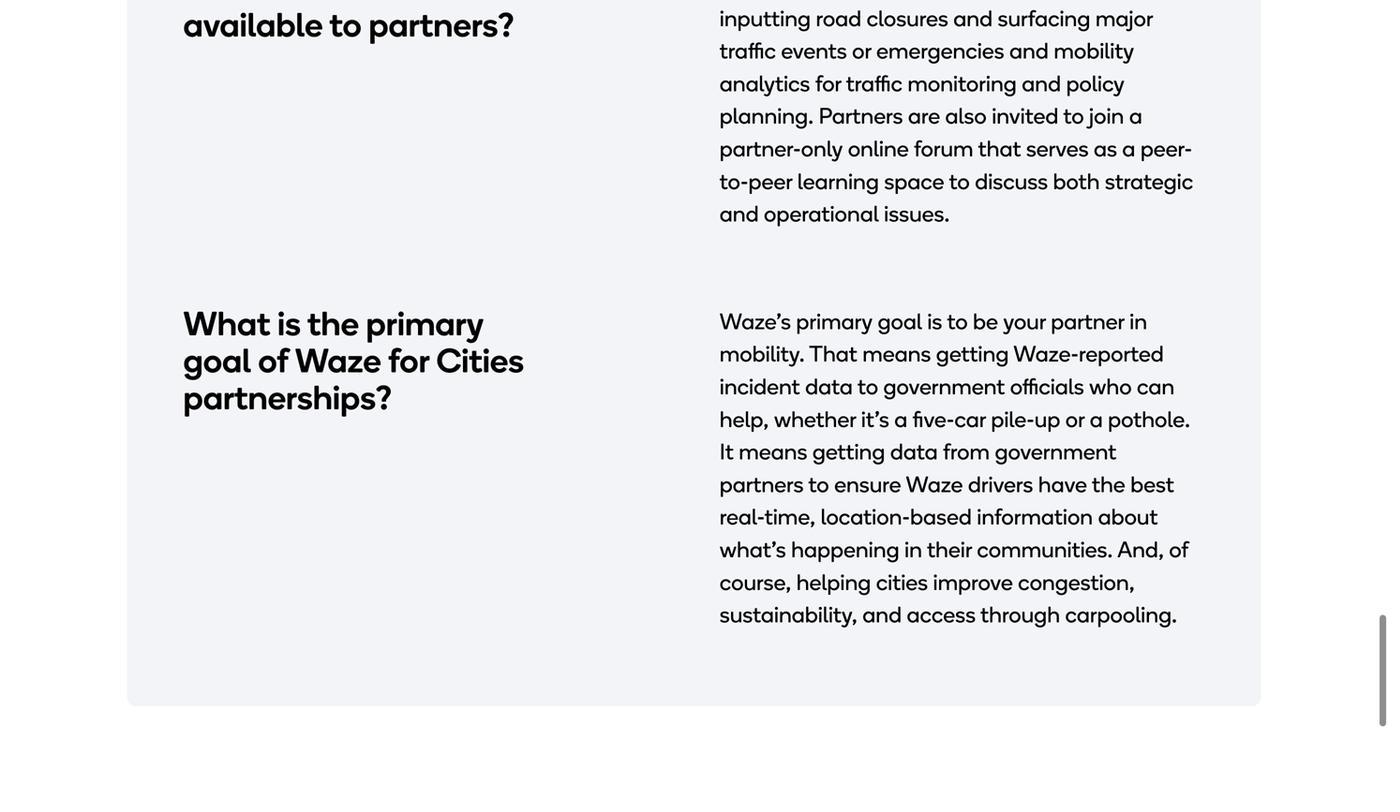 Task type: locate. For each thing, give the bounding box(es) containing it.
getting down be
[[936, 340, 1009, 368]]

0 vertical spatial the
[[333, 0, 385, 8]]

have
[[1038, 471, 1087, 498]]

0 horizontal spatial of
[[258, 341, 288, 381]]

in up cities
[[905, 536, 922, 563]]

the left for
[[307, 304, 359, 344]]

the for partners?
[[333, 0, 385, 8]]

be
[[973, 308, 998, 335]]

a right "it's"
[[894, 406, 908, 433]]

0 horizontal spatial a
[[894, 406, 908, 433]]

waze inside what is the primary goal of waze for cities partnerships?
[[295, 341, 381, 381]]

pothole.
[[1108, 406, 1190, 433]]

communities.
[[977, 536, 1113, 563]]

1 horizontal spatial a
[[1090, 406, 1103, 433]]

1 vertical spatial waze
[[906, 471, 963, 498]]

sustainability,
[[720, 601, 858, 629]]

what inside what are the resources available to partners?
[[183, 0, 270, 8]]

1 horizontal spatial getting
[[936, 340, 1009, 368]]

primary inside what is the primary goal of waze for cities partnerships?
[[366, 304, 484, 344]]

1 vertical spatial means
[[739, 438, 807, 466]]

goal inside what is the primary goal of waze for cities partnerships?
[[183, 341, 251, 381]]

government up have
[[995, 438, 1117, 466]]

0 horizontal spatial getting
[[813, 438, 885, 466]]

from
[[943, 438, 990, 466]]

is
[[277, 304, 301, 344], [927, 308, 942, 335]]

0 vertical spatial waze
[[295, 341, 381, 381]]

ensure
[[834, 471, 901, 498]]

waze up based
[[906, 471, 963, 498]]

waze
[[295, 341, 381, 381], [906, 471, 963, 498]]

1 vertical spatial the
[[307, 304, 359, 344]]

0 horizontal spatial waze
[[295, 341, 381, 381]]

data
[[805, 373, 853, 400], [890, 438, 938, 466]]

help,
[[720, 406, 769, 433]]

government
[[884, 373, 1005, 400], [995, 438, 1117, 466]]

waze-
[[1014, 340, 1079, 368]]

1 vertical spatial of
[[1169, 536, 1188, 563]]

that
[[809, 340, 858, 368]]

is inside waze's primary goal is to be your partner in mobility. that means getting waze-reported incident data to government officials who can help, whether it's a five-car pile-up or a pothole. it means getting data from government partners to ensure waze drivers have the best real-time, location-based information about what's happening in their communities. and, of course, helping cities improve congestion, sustainability, and access through carpooling.
[[927, 308, 942, 335]]

partner
[[1051, 308, 1125, 335]]

based
[[910, 504, 972, 531]]

0 vertical spatial in
[[1130, 308, 1147, 335]]

1 vertical spatial goal
[[183, 341, 251, 381]]

or
[[1066, 406, 1085, 433]]

pile-
[[991, 406, 1035, 433]]

0 vertical spatial means
[[863, 340, 931, 368]]

1 horizontal spatial is
[[927, 308, 942, 335]]

is left be
[[927, 308, 942, 335]]

your
[[1003, 308, 1046, 335]]

whether
[[774, 406, 856, 433]]

in
[[1130, 308, 1147, 335], [905, 536, 922, 563]]

data down that
[[805, 373, 853, 400]]

1 horizontal spatial waze
[[906, 471, 963, 498]]

0 vertical spatial data
[[805, 373, 853, 400]]

course,
[[720, 569, 791, 596]]

can
[[1137, 373, 1175, 400]]

getting up the ensure
[[813, 438, 885, 466]]

1 horizontal spatial of
[[1169, 536, 1188, 563]]

government up five-
[[884, 373, 1005, 400]]

of
[[258, 341, 288, 381], [1169, 536, 1188, 563]]

up
[[1035, 406, 1061, 433]]

what is the primary goal of waze for cities partnerships?
[[183, 304, 524, 418]]

getting
[[936, 340, 1009, 368], [813, 438, 885, 466]]

1 vertical spatial what
[[183, 304, 270, 344]]

0 horizontal spatial data
[[805, 373, 853, 400]]

the inside what are the resources available to partners?
[[333, 0, 385, 8]]

goal
[[878, 308, 922, 335], [183, 341, 251, 381]]

2 what from the top
[[183, 304, 270, 344]]

congestion,
[[1018, 569, 1135, 596]]

in up reported
[[1130, 308, 1147, 335]]

and,
[[1118, 536, 1164, 563]]

0 vertical spatial of
[[258, 341, 288, 381]]

waze's primary goal is to be your partner in mobility. that means getting waze-reported incident data to government officials who can help, whether it's a five-car pile-up or a pothole. it means getting data from government partners to ensure waze drivers have the best real-time, location-based information about what's happening in their communities. and, of course, helping cities improve congestion, sustainability, and access through carpooling.
[[720, 308, 1190, 629]]

is inside what is the primary goal of waze for cities partnerships?
[[277, 304, 301, 344]]

access
[[907, 601, 976, 629]]

is up the partnerships?
[[277, 304, 301, 344]]

means
[[863, 340, 931, 368], [739, 438, 807, 466]]

the
[[333, 0, 385, 8], [307, 304, 359, 344], [1092, 471, 1126, 498]]

0 vertical spatial goal
[[878, 308, 922, 335]]

1 what from the top
[[183, 0, 270, 8]]

are
[[277, 0, 326, 8]]

0 horizontal spatial in
[[905, 536, 922, 563]]

1 horizontal spatial primary
[[796, 308, 873, 335]]

2 vertical spatial the
[[1092, 471, 1126, 498]]

drivers
[[968, 471, 1033, 498]]

1 horizontal spatial goal
[[878, 308, 922, 335]]

waze inside waze's primary goal is to be your partner in mobility. that means getting waze-reported incident data to government officials who can help, whether it's a five-car pile-up or a pothole. it means getting data from government partners to ensure waze drivers have the best real-time, location-based information about what's happening in their communities. and, of course, helping cities improve congestion, sustainability, and access through carpooling.
[[906, 471, 963, 498]]

waze left for
[[295, 341, 381, 381]]

what inside what is the primary goal of waze for cities partnerships?
[[183, 304, 270, 344]]

what
[[183, 0, 270, 8], [183, 304, 270, 344]]

0 vertical spatial what
[[183, 0, 270, 8]]

0 horizontal spatial goal
[[183, 341, 251, 381]]

0 horizontal spatial is
[[277, 304, 301, 344]]

it
[[720, 438, 734, 466]]

0 horizontal spatial means
[[739, 438, 807, 466]]

to up "it's"
[[858, 373, 878, 400]]

a right or
[[1090, 406, 1103, 433]]

goal inside waze's primary goal is to be your partner in mobility. that means getting waze-reported incident data to government officials who can help, whether it's a five-car pile-up or a pothole. it means getting data from government partners to ensure waze drivers have the best real-time, location-based information about what's happening in their communities. and, of course, helping cities improve congestion, sustainability, and access through carpooling.
[[878, 308, 922, 335]]

1 a from the left
[[894, 406, 908, 433]]

to
[[329, 5, 362, 45], [947, 308, 968, 335], [858, 373, 878, 400], [809, 471, 829, 498]]

incident
[[720, 373, 800, 400]]

what's
[[720, 536, 786, 563]]

cities
[[436, 341, 524, 381]]

best
[[1131, 471, 1174, 498]]

means right that
[[863, 340, 931, 368]]

a
[[894, 406, 908, 433], [1090, 406, 1103, 433]]

1 horizontal spatial data
[[890, 438, 938, 466]]

reported
[[1079, 340, 1164, 368]]

means up partners
[[739, 438, 807, 466]]

to right are
[[329, 5, 362, 45]]

data down five-
[[890, 438, 938, 466]]

the inside what is the primary goal of waze for cities partnerships?
[[307, 304, 359, 344]]

of inside what is the primary goal of waze for cities partnerships?
[[258, 341, 288, 381]]

primary
[[366, 304, 484, 344], [796, 308, 873, 335]]

the up about in the right bottom of the page
[[1092, 471, 1126, 498]]

0 horizontal spatial primary
[[366, 304, 484, 344]]

the right are
[[333, 0, 385, 8]]

information
[[977, 504, 1093, 531]]

and
[[863, 601, 902, 629]]

1 horizontal spatial in
[[1130, 308, 1147, 335]]



Task type: vqa. For each thing, say whether or not it's contained in the screenshot.
the leftmost primary
yes



Task type: describe. For each thing, give the bounding box(es) containing it.
available
[[183, 5, 323, 45]]

partners
[[720, 471, 804, 498]]

who
[[1089, 373, 1132, 400]]

cities
[[876, 569, 928, 596]]

0 vertical spatial getting
[[936, 340, 1009, 368]]

partners?
[[369, 5, 515, 45]]

waze's
[[720, 308, 791, 335]]

primary inside waze's primary goal is to be your partner in mobility. that means getting waze-reported incident data to government officials who can help, whether it's a five-car pile-up or a pothole. it means getting data from government partners to ensure waze drivers have the best real-time, location-based information about what's happening in their communities. and, of course, helping cities improve congestion, sustainability, and access through carpooling.
[[796, 308, 873, 335]]

car
[[955, 406, 986, 433]]

1 vertical spatial government
[[995, 438, 1117, 466]]

helping
[[797, 569, 871, 596]]

about
[[1098, 504, 1158, 531]]

carpooling.
[[1065, 601, 1177, 629]]

1 vertical spatial data
[[890, 438, 938, 466]]

what for available
[[183, 0, 270, 8]]

mobility.
[[720, 340, 805, 368]]

officials
[[1010, 373, 1084, 400]]

what for goal
[[183, 304, 270, 344]]

to inside what are the resources available to partners?
[[329, 5, 362, 45]]

to up time,
[[809, 471, 829, 498]]

1 vertical spatial in
[[905, 536, 922, 563]]

the for waze
[[307, 304, 359, 344]]

1 vertical spatial getting
[[813, 438, 885, 466]]

2 a from the left
[[1090, 406, 1103, 433]]

resources
[[392, 0, 537, 8]]

through
[[981, 601, 1060, 629]]

real-
[[720, 504, 765, 531]]

time,
[[765, 504, 816, 531]]

what are the resources available to partners?
[[183, 0, 537, 45]]

happening
[[791, 536, 900, 563]]

the inside waze's primary goal is to be your partner in mobility. that means getting waze-reported incident data to government officials who can help, whether it's a five-car pile-up or a pothole. it means getting data from government partners to ensure waze drivers have the best real-time, location-based information about what's happening in their communities. and, of course, helping cities improve congestion, sustainability, and access through carpooling.
[[1092, 471, 1126, 498]]

of inside waze's primary goal is to be your partner in mobility. that means getting waze-reported incident data to government officials who can help, whether it's a five-car pile-up or a pothole. it means getting data from government partners to ensure waze drivers have the best real-time, location-based information about what's happening in their communities. and, of course, helping cities improve congestion, sustainability, and access through carpooling.
[[1169, 536, 1188, 563]]

improve
[[933, 569, 1013, 596]]

it's
[[861, 406, 889, 433]]

location-
[[821, 504, 910, 531]]

0 vertical spatial government
[[884, 373, 1005, 400]]

to left be
[[947, 308, 968, 335]]

1 horizontal spatial means
[[863, 340, 931, 368]]

their
[[927, 536, 972, 563]]

five-
[[913, 406, 955, 433]]

partnerships?
[[183, 378, 392, 418]]

for
[[388, 341, 429, 381]]



